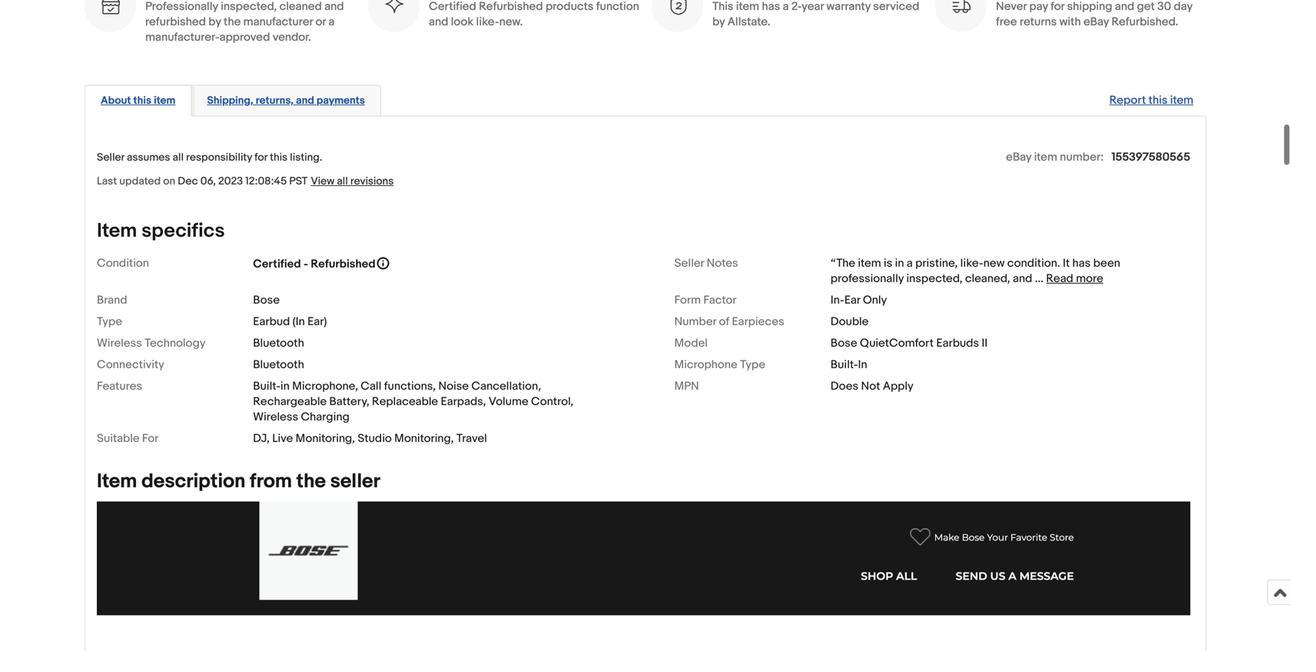 Task type: vqa. For each thing, say whether or not it's contained in the screenshot.
Watch in the Bulova Men's Watch 98A179 Automatic Skeleton Dial Black Gunmetal Stainless Steel
no



Task type: locate. For each thing, give the bounding box(es) containing it.
suitable
[[97, 432, 140, 446]]

bose up earbud
[[253, 293, 280, 307]]

built- for in
[[831, 358, 858, 372]]

1 bluetooth from the top
[[253, 336, 304, 350]]

1 horizontal spatial wireless
[[253, 410, 298, 424]]

1 vertical spatial a
[[329, 15, 335, 29]]

2 by from the left
[[713, 15, 725, 29]]

charging
[[301, 410, 350, 424]]

battery,
[[329, 395, 370, 409]]

0 vertical spatial for
[[1051, 0, 1065, 13]]

0 horizontal spatial the
[[224, 15, 241, 29]]

new.
[[499, 15, 523, 29]]

this inside report this item link
[[1149, 93, 1168, 107]]

0 horizontal spatial seller
[[97, 151, 124, 164]]

inspected, inside "the item is in a pristine, like-new condition. it has been professionally inspected, cleaned, and ...
[[907, 272, 963, 286]]

brand
[[97, 293, 127, 307]]

1 item from the top
[[97, 219, 137, 243]]

with details__icon image for this
[[667, 0, 688, 17]]

2 monitoring, from the left
[[395, 432, 454, 446]]

or
[[316, 15, 326, 29]]

0 vertical spatial bose
[[253, 293, 280, 307]]

3 with details__icon image from the left
[[667, 0, 688, 17]]

live
[[272, 432, 293, 446]]

...
[[1035, 272, 1044, 286]]

1 vertical spatial type
[[740, 358, 766, 372]]

with details__icon image for certified
[[384, 0, 404, 17]]

seller for seller assumes all responsibility for this listing.
[[97, 151, 124, 164]]

0 horizontal spatial refurbished
[[311, 257, 376, 271]]

ebay
[[1084, 15, 1109, 29], [1007, 150, 1032, 164]]

0 horizontal spatial this
[[133, 94, 152, 107]]

item up allstate. on the top
[[736, 0, 760, 13]]

2 with details__icon image from the left
[[384, 0, 404, 17]]

a inside "the item is in a pristine, like-new condition. it has been professionally inspected, cleaned, and ...
[[907, 256, 913, 270]]

earbuds
[[937, 336, 980, 350]]

view all revisions link
[[308, 174, 394, 188]]

155397580565
[[1112, 150, 1191, 164]]

1 vertical spatial seller
[[675, 256, 704, 270]]

item for ebay item number: 155397580565
[[1035, 150, 1058, 164]]

built- inside "built-in microphone, call functions, noise cancellation, rechargeable battery, replaceable earpads, volume control, wireless charging"
[[253, 379, 281, 393]]

inspected, up approved
[[221, 0, 277, 13]]

0 horizontal spatial by
[[209, 15, 221, 29]]

number:
[[1060, 150, 1104, 164]]

tab list containing about this item
[[85, 82, 1207, 116]]

all
[[173, 151, 184, 164], [337, 175, 348, 188]]

seller left notes in the right of the page
[[675, 256, 704, 270]]

item left number:
[[1035, 150, 1058, 164]]

item for item description from the seller
[[97, 470, 137, 494]]

1 horizontal spatial refurbished
[[479, 0, 543, 13]]

certified up look at left top
[[429, 0, 477, 13]]

2 vertical spatial a
[[907, 256, 913, 270]]

1 horizontal spatial certified
[[429, 0, 477, 13]]

0 horizontal spatial a
[[329, 15, 335, 29]]

last updated on dec 06, 2023 12:08:45 pst view all revisions
[[97, 175, 394, 188]]

with details__icon image left the free
[[951, 0, 972, 17]]

1 horizontal spatial inspected,
[[907, 272, 963, 286]]

0 horizontal spatial like-
[[476, 15, 499, 29]]

earpads,
[[441, 395, 486, 409]]

by inside this item has a 2-year warranty serviced by allstate.
[[713, 15, 725, 29]]

like- right look at left top
[[476, 15, 499, 29]]

1 horizontal spatial by
[[713, 15, 725, 29]]

report
[[1110, 93, 1147, 107]]

2 item from the top
[[97, 470, 137, 494]]

new
[[984, 256, 1005, 270]]

inspected,
[[221, 0, 277, 13], [907, 272, 963, 286]]

and up or
[[325, 0, 344, 13]]

the up approved
[[224, 15, 241, 29]]

0 vertical spatial the
[[224, 15, 241, 29]]

seller notes
[[675, 256, 739, 270]]

0 horizontal spatial monitoring,
[[296, 432, 355, 446]]

0 horizontal spatial inspected,
[[221, 0, 277, 13]]

and left ...
[[1013, 272, 1033, 286]]

in-
[[831, 293, 845, 307]]

1 vertical spatial certified
[[253, 257, 301, 271]]

seller
[[330, 470, 381, 494]]

free
[[996, 15, 1018, 29]]

0 vertical spatial item
[[97, 219, 137, 243]]

microphone type
[[675, 358, 766, 372]]

1 vertical spatial the
[[296, 470, 326, 494]]

certified - refurbished
[[253, 257, 376, 271]]

item inside "the item is in a pristine, like-new condition. it has been professionally inspected, cleaned, and ...
[[858, 256, 882, 270]]

monitoring, down "built-in microphone, call functions, noise cancellation, rechargeable battery, replaceable earpads, volume control, wireless charging"
[[395, 432, 454, 446]]

certified
[[429, 0, 477, 13], [253, 257, 301, 271]]

1 horizontal spatial in
[[895, 256, 905, 270]]

wireless down rechargeable
[[253, 410, 298, 424]]

specifics
[[142, 219, 225, 243]]

built- up does
[[831, 358, 858, 372]]

1 vertical spatial all
[[337, 175, 348, 188]]

bose up 'built-in'
[[831, 336, 858, 350]]

bluetooth up rechargeable
[[253, 358, 304, 372]]

certified for certified - refurbished
[[253, 257, 301, 271]]

functions,
[[384, 379, 436, 393]]

refurbished
[[479, 0, 543, 13], [311, 257, 376, 271]]

1 vertical spatial bluetooth
[[253, 358, 304, 372]]

0 vertical spatial in
[[895, 256, 905, 270]]

in up rechargeable
[[281, 379, 290, 393]]

all up on
[[173, 151, 184, 164]]

with details__icon image
[[100, 0, 121, 17], [384, 0, 404, 17], [667, 0, 688, 17], [951, 0, 972, 17]]

and inside button
[[296, 94, 314, 107]]

and right returns,
[[296, 94, 314, 107]]

2 horizontal spatial a
[[907, 256, 913, 270]]

0 vertical spatial a
[[783, 0, 789, 13]]

1 vertical spatial inspected,
[[907, 272, 963, 286]]

and inside "the item is in a pristine, like-new condition. it has been professionally inspected, cleaned, and ...
[[1013, 272, 1033, 286]]

0 vertical spatial type
[[97, 315, 122, 329]]

with details__icon image for professionally
[[100, 0, 121, 17]]

and left look at left top
[[429, 15, 449, 29]]

factor
[[704, 293, 737, 307]]

in right is in the right of the page
[[895, 256, 905, 270]]

and
[[325, 0, 344, 13], [1115, 0, 1135, 13], [429, 15, 449, 29], [296, 94, 314, 107], [1013, 272, 1033, 286]]

shipping,
[[207, 94, 253, 107]]

products
[[546, 0, 594, 13]]

item up professionally
[[858, 256, 882, 270]]

2 bluetooth from the top
[[253, 358, 304, 372]]

like- up the cleaned,
[[961, 256, 984, 270]]

for right pay
[[1051, 0, 1065, 13]]

dj,
[[253, 432, 270, 446]]

1 by from the left
[[209, 15, 221, 29]]

with details__icon image left refurbished
[[100, 0, 121, 17]]

0 horizontal spatial certified
[[253, 257, 301, 271]]

0 vertical spatial built-
[[831, 358, 858, 372]]

has inside "the item is in a pristine, like-new condition. it has been professionally inspected, cleaned, and ...
[[1073, 256, 1091, 270]]

item
[[97, 219, 137, 243], [97, 470, 137, 494]]

a inside this item has a 2-year warranty serviced by allstate.
[[783, 0, 789, 13]]

1 with details__icon image from the left
[[100, 0, 121, 17]]

0 horizontal spatial in
[[281, 379, 290, 393]]

certified inside certified refurbished products function and look like-new.
[[429, 0, 477, 13]]

travel
[[457, 432, 487, 446]]

a left 2-
[[783, 0, 789, 13]]

1 vertical spatial item
[[97, 470, 137, 494]]

tab list
[[85, 82, 1207, 116]]

about this item button
[[101, 93, 176, 108]]

item for this item has a 2-year warranty serviced by allstate.
[[736, 0, 760, 13]]

1 horizontal spatial has
[[1073, 256, 1091, 270]]

a right is in the right of the page
[[907, 256, 913, 270]]

1 horizontal spatial like-
[[961, 256, 984, 270]]

a right or
[[329, 15, 335, 29]]

this inside the about this item button
[[133, 94, 152, 107]]

item right report
[[1171, 93, 1194, 107]]

0 horizontal spatial ebay
[[1007, 150, 1032, 164]]

1 horizontal spatial for
[[1051, 0, 1065, 13]]

1 vertical spatial bose
[[831, 336, 858, 350]]

inspected, down pristine,
[[907, 272, 963, 286]]

returns,
[[256, 94, 294, 107]]

1 vertical spatial has
[[1073, 256, 1091, 270]]

the right from
[[296, 470, 326, 494]]

rechargeable
[[253, 395, 327, 409]]

double
[[831, 315, 869, 329]]

wireless
[[97, 336, 142, 350], [253, 410, 298, 424]]

condition
[[97, 256, 149, 270]]

bose for bose quietcomfort earbuds ii
[[831, 336, 858, 350]]

with details__icon image left the this at right top
[[667, 0, 688, 17]]

cleaned,
[[966, 272, 1011, 286]]

2 horizontal spatial this
[[1149, 93, 1168, 107]]

shipping
[[1068, 0, 1113, 13]]

type down earpieces
[[740, 358, 766, 372]]

bluetooth down earbud
[[253, 336, 304, 350]]

refurbished right -
[[311, 257, 376, 271]]

has left 2-
[[762, 0, 781, 13]]

built-in microphone, call functions, noise cancellation, rechargeable battery, replaceable earpads, volume control, wireless charging
[[253, 379, 574, 424]]

has right it
[[1073, 256, 1091, 270]]

1 horizontal spatial bose
[[831, 336, 858, 350]]

ebay left number:
[[1007, 150, 1032, 164]]

like- inside certified refurbished products function and look like-new.
[[476, 15, 499, 29]]

revisions
[[350, 175, 394, 188]]

1 horizontal spatial a
[[783, 0, 789, 13]]

seller up last
[[97, 151, 124, 164]]

this
[[1149, 93, 1168, 107], [133, 94, 152, 107], [270, 151, 288, 164]]

in
[[895, 256, 905, 270], [281, 379, 290, 393]]

returns
[[1020, 15, 1057, 29]]

0 vertical spatial bluetooth
[[253, 336, 304, 350]]

with details__icon image left look at left top
[[384, 0, 404, 17]]

0 horizontal spatial wireless
[[97, 336, 142, 350]]

0 vertical spatial ebay
[[1084, 15, 1109, 29]]

0 horizontal spatial built-
[[253, 379, 281, 393]]

0 horizontal spatial bose
[[253, 293, 280, 307]]

1 horizontal spatial monitoring,
[[395, 432, 454, 446]]

1 vertical spatial in
[[281, 379, 290, 393]]

0 vertical spatial inspected,
[[221, 0, 277, 13]]

for up 12:08:45
[[255, 151, 268, 164]]

monitoring, down charging
[[296, 432, 355, 446]]

all right view
[[337, 175, 348, 188]]

0 vertical spatial seller
[[97, 151, 124, 164]]

ebay down the shipping
[[1084, 15, 1109, 29]]

bose quietcomfort earbuds ii
[[831, 336, 988, 350]]

item
[[736, 0, 760, 13], [1171, 93, 1194, 107], [154, 94, 176, 107], [1035, 150, 1058, 164], [858, 256, 882, 270]]

certified for certified refurbished products function and look like-new.
[[429, 0, 477, 13]]

read more
[[1047, 272, 1104, 286]]

ii
[[982, 336, 988, 350]]

0 vertical spatial refurbished
[[479, 0, 543, 13]]

1 vertical spatial like-
[[961, 256, 984, 270]]

pristine,
[[916, 256, 958, 270]]

0 vertical spatial all
[[173, 151, 184, 164]]

in inside "the item is in a pristine, like-new condition. it has been professionally inspected, cleaned, and ...
[[895, 256, 905, 270]]

item down suitable
[[97, 470, 137, 494]]

a
[[783, 0, 789, 13], [329, 15, 335, 29], [907, 256, 913, 270]]

1 horizontal spatial type
[[740, 358, 766, 372]]

and inside certified refurbished products function and look like-new.
[[429, 15, 449, 29]]

this right report
[[1149, 93, 1168, 107]]

by down the this at right top
[[713, 15, 725, 29]]

1 vertical spatial wireless
[[253, 410, 298, 424]]

professionally
[[831, 272, 904, 286]]

1 vertical spatial built-
[[253, 379, 281, 393]]

bluetooth for connectivity
[[253, 358, 304, 372]]

0 vertical spatial certified
[[429, 0, 477, 13]]

item up condition
[[97, 219, 137, 243]]

like- inside "the item is in a pristine, like-new condition. it has been professionally inspected, cleaned, and ...
[[961, 256, 984, 270]]

for inside never pay for shipping and get 30 day free returns with ebay refurbished.
[[1051, 0, 1065, 13]]

4 with details__icon image from the left
[[951, 0, 972, 17]]

seller for seller notes
[[675, 256, 704, 270]]

ear)
[[308, 315, 327, 329]]

form
[[675, 293, 701, 307]]

item right the about
[[154, 94, 176, 107]]

1 horizontal spatial ebay
[[1084, 15, 1109, 29]]

0 horizontal spatial all
[[173, 151, 184, 164]]

refurbished up new.
[[479, 0, 543, 13]]

0 vertical spatial like-
[[476, 15, 499, 29]]

"the item is in a pristine, like-new condition. it has been professionally inspected, cleaned, and ...
[[831, 256, 1121, 286]]

been
[[1094, 256, 1121, 270]]

by up approved
[[209, 15, 221, 29]]

and left the get
[[1115, 0, 1135, 13]]

0 horizontal spatial for
[[255, 151, 268, 164]]

item inside button
[[154, 94, 176, 107]]

1 horizontal spatial built-
[[831, 358, 858, 372]]

monitoring,
[[296, 432, 355, 446], [395, 432, 454, 446]]

from
[[250, 470, 292, 494]]

with
[[1060, 15, 1081, 29]]

0 horizontal spatial type
[[97, 315, 122, 329]]

wireless up connectivity
[[97, 336, 142, 350]]

type down 'brand'
[[97, 315, 122, 329]]

0 horizontal spatial has
[[762, 0, 781, 13]]

this right the about
[[133, 94, 152, 107]]

this up 12:08:45
[[270, 151, 288, 164]]

dj, live monitoring, studio monitoring, travel
[[253, 432, 487, 446]]

bluetooth
[[253, 336, 304, 350], [253, 358, 304, 372]]

built- up rechargeable
[[253, 379, 281, 393]]

function
[[596, 0, 640, 13]]

certified left -
[[253, 257, 301, 271]]

0 vertical spatial has
[[762, 0, 781, 13]]

1 horizontal spatial seller
[[675, 256, 704, 270]]

has
[[762, 0, 781, 13], [1073, 256, 1091, 270]]

item inside this item has a 2-year warranty serviced by allstate.
[[736, 0, 760, 13]]



Task type: describe. For each thing, give the bounding box(es) containing it.
form factor
[[675, 293, 737, 307]]

wireless inside "built-in microphone, call functions, noise cancellation, rechargeable battery, replaceable earpads, volume control, wireless charging"
[[253, 410, 298, 424]]

cancellation,
[[472, 379, 541, 393]]

with details__icon image for never
[[951, 0, 972, 17]]

last
[[97, 175, 117, 188]]

serviced
[[874, 0, 920, 13]]

not
[[862, 379, 881, 393]]

manufacturer
[[243, 15, 313, 29]]

item description from the seller
[[97, 470, 381, 494]]

approved
[[220, 30, 270, 44]]

professionally inspected, cleaned and refurbished by the manufacturer or a manufacturer-approved vendor.
[[145, 0, 344, 44]]

dec
[[178, 175, 198, 188]]

seller assumes all responsibility for this listing.
[[97, 151, 322, 164]]

get
[[1138, 0, 1155, 13]]

1 vertical spatial ebay
[[1007, 150, 1032, 164]]

item for item specifics
[[97, 219, 137, 243]]

does
[[831, 379, 859, 393]]

replaceable
[[372, 395, 438, 409]]

earpieces
[[732, 315, 785, 329]]

1 horizontal spatial this
[[270, 151, 288, 164]]

quietcomfort
[[860, 336, 934, 350]]

1 vertical spatial for
[[255, 151, 268, 164]]

pay
[[1030, 0, 1049, 13]]

this item has a 2-year warranty serviced by allstate.
[[713, 0, 920, 29]]

bluetooth for wireless technology
[[253, 336, 304, 350]]

item specifics
[[97, 219, 225, 243]]

call
[[361, 379, 382, 393]]

wireless technology
[[97, 336, 206, 350]]

condition.
[[1008, 256, 1061, 270]]

manufacturer-
[[145, 30, 220, 44]]

like- for new.
[[476, 15, 499, 29]]

features
[[97, 379, 142, 393]]

(in
[[293, 315, 305, 329]]

this
[[713, 0, 734, 13]]

pst
[[289, 175, 308, 188]]

this for about
[[133, 94, 152, 107]]

model
[[675, 336, 708, 350]]

by inside professionally inspected, cleaned and refurbished by the manufacturer or a manufacturer-approved vendor.
[[209, 15, 221, 29]]

inspected, inside professionally inspected, cleaned and refurbished by the manufacturer or a manufacturer-approved vendor.
[[221, 0, 277, 13]]

only
[[863, 293, 887, 307]]

1 horizontal spatial the
[[296, 470, 326, 494]]

ebay inside never pay for shipping and get 30 day free returns with ebay refurbished.
[[1084, 15, 1109, 29]]

noise
[[439, 379, 469, 393]]

is
[[884, 256, 893, 270]]

1 horizontal spatial all
[[337, 175, 348, 188]]

refurbished
[[145, 15, 206, 29]]

item for "the item is in a pristine, like-new condition. it has been professionally inspected, cleaned, and ...
[[858, 256, 882, 270]]

"the
[[831, 256, 856, 270]]

ear
[[845, 293, 861, 307]]

refurbished inside certified refurbished products function and look like-new.
[[479, 0, 543, 13]]

12:08:45
[[245, 175, 287, 188]]

responsibility
[[186, 151, 252, 164]]

warranty
[[827, 0, 871, 13]]

read
[[1047, 272, 1074, 286]]

the inside professionally inspected, cleaned and refurbished by the manufacturer or a manufacturer-approved vendor.
[[224, 15, 241, 29]]

in inside "built-in microphone, call functions, noise cancellation, rechargeable battery, replaceable earpads, volume control, wireless charging"
[[281, 379, 290, 393]]

shipping, returns, and payments button
[[207, 93, 365, 108]]

like- for new
[[961, 256, 984, 270]]

this for report
[[1149, 93, 1168, 107]]

notes
[[707, 256, 739, 270]]

read more button
[[1047, 272, 1104, 286]]

allstate.
[[728, 15, 771, 29]]

shipping, returns, and payments
[[207, 94, 365, 107]]

number
[[675, 315, 717, 329]]

about this item
[[101, 94, 176, 107]]

microphone
[[675, 358, 738, 372]]

earbud
[[253, 315, 290, 329]]

microphone,
[[292, 379, 358, 393]]

never pay for shipping and get 30 day free returns with ebay refurbished.
[[996, 0, 1193, 29]]

view
[[311, 175, 335, 188]]

never
[[996, 0, 1027, 13]]

certified refurbished products function and look like-new.
[[429, 0, 640, 29]]

30
[[1158, 0, 1172, 13]]

assumes
[[127, 151, 170, 164]]

of
[[719, 315, 730, 329]]

built-in
[[831, 358, 868, 372]]

in-ear only
[[831, 293, 887, 307]]

report this item
[[1110, 93, 1194, 107]]

refurbished.
[[1112, 15, 1179, 29]]

2023
[[218, 175, 243, 188]]

has inside this item has a 2-year warranty serviced by allstate.
[[762, 0, 781, 13]]

0 vertical spatial wireless
[[97, 336, 142, 350]]

more
[[1076, 272, 1104, 286]]

in
[[858, 358, 868, 372]]

1 monitoring, from the left
[[296, 432, 355, 446]]

payments
[[317, 94, 365, 107]]

and inside professionally inspected, cleaned and refurbished by the manufacturer or a manufacturer-approved vendor.
[[325, 0, 344, 13]]

about
[[101, 94, 131, 107]]

a inside professionally inspected, cleaned and refurbished by the manufacturer or a manufacturer-approved vendor.
[[329, 15, 335, 29]]

report this item link
[[1102, 86, 1202, 115]]

listing.
[[290, 151, 322, 164]]

professionally
[[145, 0, 218, 13]]

built- for in
[[253, 379, 281, 393]]

connectivity
[[97, 358, 164, 372]]

technology
[[145, 336, 206, 350]]

suitable for
[[97, 432, 159, 446]]

vendor.
[[273, 30, 311, 44]]

1 vertical spatial refurbished
[[311, 257, 376, 271]]

bose for bose
[[253, 293, 280, 307]]

and inside never pay for shipping and get 30 day free returns with ebay refurbished.
[[1115, 0, 1135, 13]]

studio
[[358, 432, 392, 446]]



